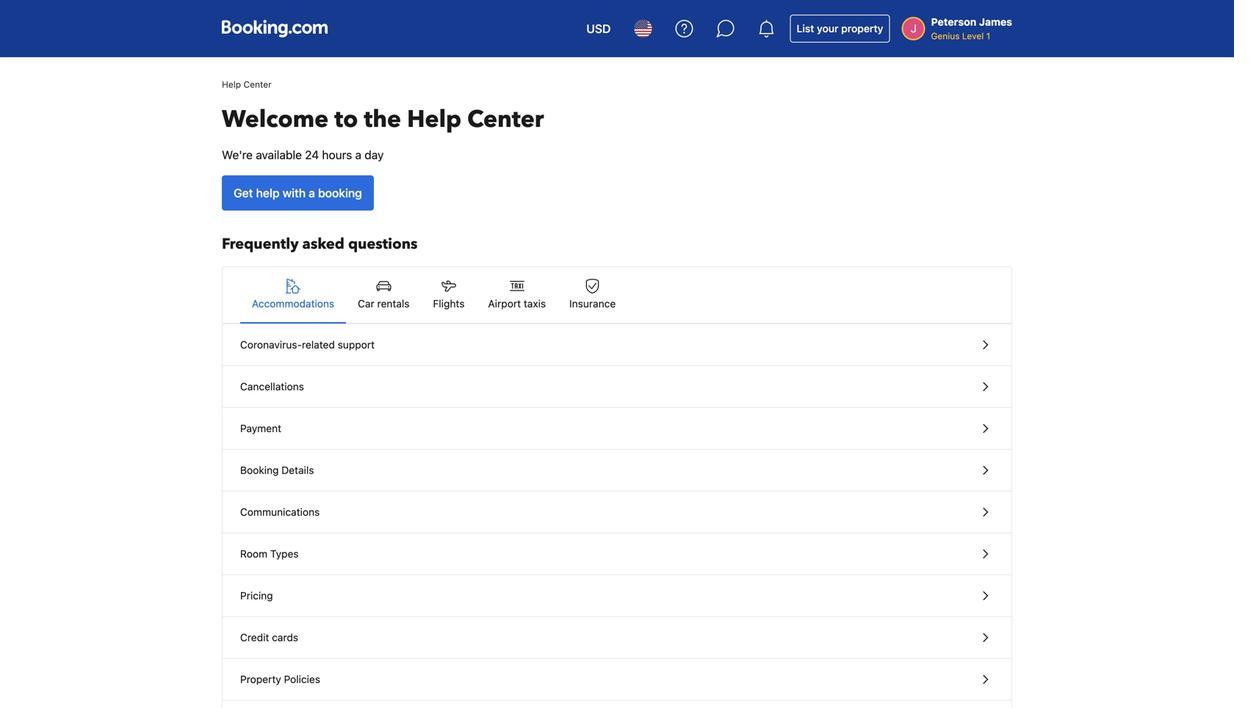 Task type: describe. For each thing, give the bounding box(es) containing it.
support
[[338, 339, 375, 351]]

welcome
[[222, 104, 329, 136]]

flights
[[433, 298, 465, 310]]

payment
[[240, 423, 281, 435]]

with
[[283, 186, 306, 200]]

types
[[270, 548, 299, 561]]

insurance
[[569, 298, 616, 310]]

a inside button
[[309, 186, 315, 200]]

list your property
[[797, 22, 883, 35]]

we're
[[222, 148, 253, 162]]

booking
[[240, 465, 279, 477]]

welcome to the help center
[[222, 104, 544, 136]]

booking details
[[240, 465, 314, 477]]

asked
[[302, 234, 345, 255]]

credit cards
[[240, 632, 298, 644]]

accommodations button
[[240, 267, 346, 323]]

frequently
[[222, 234, 299, 255]]

payment button
[[223, 408, 1012, 450]]

help center
[[222, 79, 272, 90]]

room
[[240, 548, 267, 561]]

cancellations
[[240, 381, 304, 393]]

24
[[305, 148, 319, 162]]

room types button
[[223, 534, 1012, 576]]

frequently asked questions
[[222, 234, 418, 255]]

policies
[[284, 674, 320, 686]]

your
[[817, 22, 839, 35]]

get help with a booking
[[234, 186, 362, 200]]

0 vertical spatial center
[[244, 79, 272, 90]]

booking.com online hotel reservations image
[[222, 20, 328, 37]]

1
[[986, 31, 991, 41]]

questions
[[348, 234, 418, 255]]

coronavirus-related support button
[[223, 325, 1012, 367]]

the
[[364, 104, 401, 136]]

list
[[797, 22, 814, 35]]

peterson
[[931, 16, 977, 28]]

communications
[[240, 507, 320, 519]]

accommodations
[[252, 298, 334, 310]]

credit cards button
[[223, 618, 1012, 660]]

usd
[[587, 22, 611, 36]]

genius
[[931, 31, 960, 41]]

cancellations button
[[223, 367, 1012, 408]]



Task type: locate. For each thing, give the bounding box(es) containing it.
help
[[256, 186, 280, 200]]

a right with
[[309, 186, 315, 200]]

details
[[282, 465, 314, 477]]

day
[[365, 148, 384, 162]]

1 vertical spatial help
[[407, 104, 461, 136]]

usd button
[[578, 11, 620, 46]]

cards
[[272, 632, 298, 644]]

coronavirus-
[[240, 339, 302, 351]]

booking details button
[[223, 450, 1012, 492]]

we're available 24 hours a day
[[222, 148, 384, 162]]

property policies
[[240, 674, 320, 686]]

list your property link
[[790, 15, 890, 43]]

help up welcome
[[222, 79, 241, 90]]

a left day
[[355, 148, 362, 162]]

tab list
[[223, 267, 1012, 325]]

help right the
[[407, 104, 461, 136]]

tab list containing accommodations
[[223, 267, 1012, 325]]

car
[[358, 298, 375, 310]]

airport
[[488, 298, 521, 310]]

james
[[979, 16, 1012, 28]]

pricing
[[240, 590, 273, 602]]

coronavirus-related support
[[240, 339, 375, 351]]

hours
[[322, 148, 352, 162]]

a
[[355, 148, 362, 162], [309, 186, 315, 200]]

help
[[222, 79, 241, 90], [407, 104, 461, 136]]

1 horizontal spatial a
[[355, 148, 362, 162]]

0 vertical spatial help
[[222, 79, 241, 90]]

booking
[[318, 186, 362, 200]]

insurance button
[[558, 267, 628, 323]]

room types
[[240, 548, 299, 561]]

property
[[841, 22, 883, 35]]

1 vertical spatial center
[[467, 104, 544, 136]]

property
[[240, 674, 281, 686]]

get help with a booking button
[[222, 176, 374, 211]]

1 horizontal spatial help
[[407, 104, 461, 136]]

1 vertical spatial a
[[309, 186, 315, 200]]

communications button
[[223, 492, 1012, 534]]

peterson james genius level 1
[[931, 16, 1012, 41]]

to
[[334, 104, 358, 136]]

taxis
[[524, 298, 546, 310]]

available
[[256, 148, 302, 162]]

get
[[234, 186, 253, 200]]

airport taxis
[[488, 298, 546, 310]]

pricing button
[[223, 576, 1012, 618]]

rentals
[[377, 298, 410, 310]]

related
[[302, 339, 335, 351]]

car rentals
[[358, 298, 410, 310]]

center
[[244, 79, 272, 90], [467, 104, 544, 136]]

credit
[[240, 632, 269, 644]]

level
[[962, 31, 984, 41]]

car rentals button
[[346, 267, 421, 323]]

1 horizontal spatial center
[[467, 104, 544, 136]]

0 horizontal spatial help
[[222, 79, 241, 90]]

0 vertical spatial a
[[355, 148, 362, 162]]

0 horizontal spatial a
[[309, 186, 315, 200]]

flights button
[[421, 267, 476, 323]]

property policies button
[[223, 660, 1012, 702]]

airport taxis button
[[476, 267, 558, 323]]

0 horizontal spatial center
[[244, 79, 272, 90]]



Task type: vqa. For each thing, say whether or not it's contained in the screenshot.
the topmost 'am'
no



